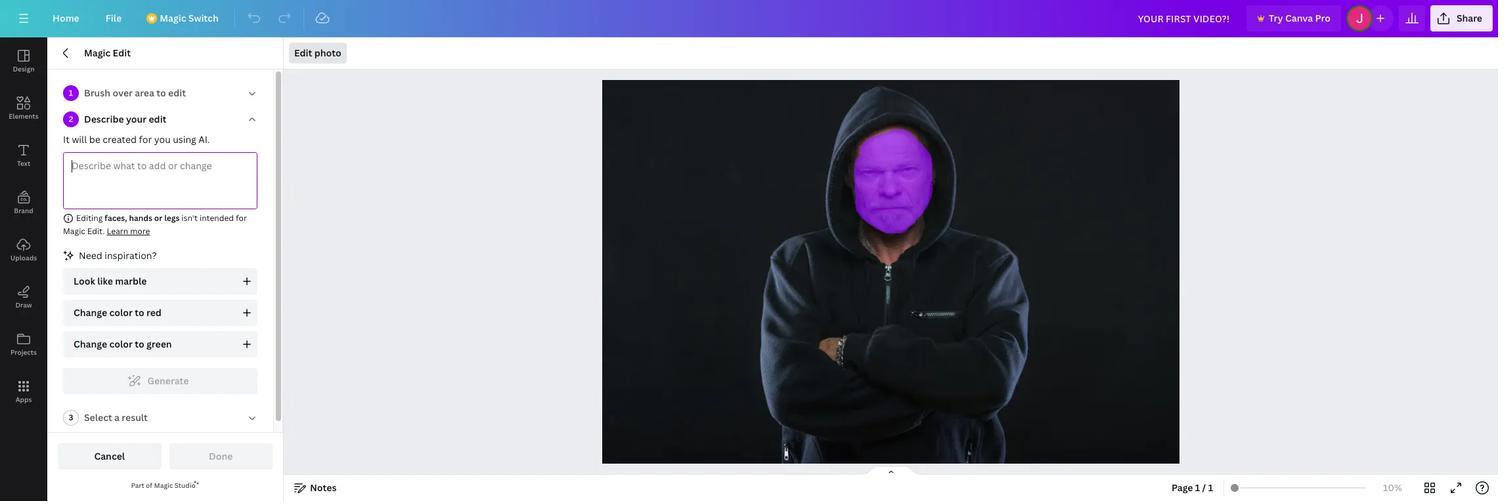 Task type: vqa. For each thing, say whether or not it's contained in the screenshot.
Elements button
yes



Task type: describe. For each thing, give the bounding box(es) containing it.
projects
[[11, 348, 37, 357]]

photo
[[315, 47, 341, 59]]

design button
[[0, 37, 47, 85]]

magic switch
[[160, 12, 219, 24]]

3
[[69, 413, 73, 424]]

2
[[69, 114, 73, 125]]

pro
[[1316, 12, 1331, 24]]

magic for magic switch
[[160, 12, 186, 24]]

generate button
[[63, 369, 258, 395]]

over
[[113, 87, 133, 99]]

2 horizontal spatial 1
[[1209, 482, 1214, 495]]

canva
[[1286, 12, 1314, 24]]

change for change color to red
[[74, 307, 107, 319]]

file button
[[95, 5, 132, 32]]

home
[[53, 12, 79, 24]]

learn
[[107, 226, 128, 237]]

done
[[209, 451, 233, 463]]

change color to red
[[74, 307, 162, 319]]

edit photo button
[[289, 43, 347, 64]]

1 horizontal spatial 1
[[1196, 482, 1201, 495]]

edit.
[[87, 226, 105, 237]]

+
[[862, 424, 867, 437]]

magic inside isn't intended for magic edit.
[[63, 226, 85, 237]]

your
[[126, 113, 147, 125]]

look like marble button
[[63, 269, 258, 295]]

change for change color to green
[[74, 338, 107, 351]]

more
[[130, 226, 150, 237]]

cancel
[[94, 451, 125, 463]]

to for green
[[135, 338, 144, 351]]

magic studio
[[154, 482, 196, 491]]

home link
[[42, 5, 90, 32]]

need
[[79, 250, 102, 262]]

uploads button
[[0, 227, 47, 274]]

+ add page
[[862, 424, 911, 437]]

share button
[[1431, 5, 1493, 32]]

0 horizontal spatial for
[[139, 133, 152, 146]]

hands
[[129, 213, 152, 224]]

cancel button
[[58, 444, 161, 470]]

Design title text field
[[1128, 5, 1242, 32]]

to for red
[[135, 307, 144, 319]]

elements
[[9, 112, 39, 121]]

look
[[74, 275, 95, 288]]

try canva pro
[[1269, 12, 1331, 24]]

page
[[1172, 482, 1194, 495]]

or
[[154, 213, 163, 224]]

marble
[[115, 275, 147, 288]]

a
[[114, 412, 120, 424]]

inspiration?
[[105, 250, 157, 262]]

try
[[1269, 12, 1284, 24]]

isn't intended for magic edit.
[[63, 213, 247, 237]]

color for green
[[109, 338, 133, 351]]

describe your edit
[[84, 113, 167, 125]]

add
[[869, 424, 887, 437]]

draw
[[15, 301, 32, 310]]

0 vertical spatial to
[[157, 87, 166, 99]]

will
[[72, 133, 87, 146]]

studio
[[175, 482, 196, 491]]

brand button
[[0, 179, 47, 227]]

brush over area to edit
[[84, 87, 186, 99]]

legs
[[164, 213, 180, 224]]

generate
[[148, 375, 189, 388]]

file
[[106, 12, 122, 24]]

color for red
[[109, 307, 133, 319]]

share
[[1457, 12, 1483, 24]]

try canva pro button
[[1247, 5, 1342, 32]]

done button
[[169, 444, 273, 470]]

editing
[[76, 213, 103, 224]]

part
[[131, 482, 144, 491]]

describe
[[84, 113, 124, 125]]

notes
[[310, 482, 337, 495]]

page 1 / 1
[[1172, 482, 1214, 495]]

show pages image
[[860, 466, 923, 477]]



Task type: locate. For each thing, give the bounding box(es) containing it.
0 horizontal spatial edit
[[113, 47, 131, 59]]

magic for magic edit
[[84, 47, 111, 59]]

faces,
[[105, 213, 127, 224]]

change down the change color to red
[[74, 338, 107, 351]]

1 vertical spatial edit
[[149, 113, 167, 125]]

magic down the file dropdown button on the left
[[84, 47, 111, 59]]

change color to green button
[[63, 332, 258, 358]]

editing faces, hands or legs
[[76, 213, 180, 224]]

be
[[89, 133, 100, 146]]

intended
[[200, 213, 234, 224]]

edit right area
[[168, 87, 186, 99]]

brush
[[84, 87, 110, 99]]

edit down the file dropdown button on the left
[[113, 47, 131, 59]]

change down 'look'
[[74, 307, 107, 319]]

text button
[[0, 132, 47, 179]]

apps
[[16, 396, 32, 405]]

select a result
[[84, 412, 148, 424]]

page
[[889, 424, 911, 437]]

+ add page button
[[624, 418, 1149, 444]]

of
[[146, 482, 153, 491]]

2 color from the top
[[109, 338, 133, 351]]

like
[[97, 275, 113, 288]]

color up change color to green
[[109, 307, 133, 319]]

1 up 2
[[69, 87, 73, 99]]

need inspiration?
[[79, 250, 157, 262]]

1 horizontal spatial edit
[[294, 47, 312, 59]]

created
[[103, 133, 137, 146]]

0 horizontal spatial edit
[[149, 113, 167, 125]]

color inside 'button'
[[109, 338, 133, 351]]

0 vertical spatial edit
[[168, 87, 186, 99]]

edit photo
[[294, 47, 341, 59]]

1 horizontal spatial for
[[236, 213, 247, 224]]

magic
[[160, 12, 186, 24], [84, 47, 111, 59], [63, 226, 85, 237], [154, 482, 173, 491]]

change color to green
[[74, 338, 172, 351]]

10% button
[[1372, 478, 1415, 499]]

0 vertical spatial change
[[74, 307, 107, 319]]

magic switch button
[[137, 5, 229, 32]]

1 right "/"
[[1209, 482, 1214, 495]]

2 edit from the left
[[294, 47, 312, 59]]

color down the change color to red
[[109, 338, 133, 351]]

/
[[1203, 482, 1207, 495]]

text
[[17, 159, 30, 168]]

0 vertical spatial color
[[109, 307, 133, 319]]

green
[[147, 338, 172, 351]]

1 change from the top
[[74, 307, 107, 319]]

edit
[[168, 87, 186, 99], [149, 113, 167, 125]]

1 vertical spatial color
[[109, 338, 133, 351]]

0 horizontal spatial 1
[[69, 87, 73, 99]]

for left you
[[139, 133, 152, 146]]

to inside 'button'
[[135, 338, 144, 351]]

edit up you
[[149, 113, 167, 125]]

magic edit
[[84, 47, 131, 59]]

area
[[135, 87, 154, 99]]

brand
[[14, 206, 33, 216]]

apps button
[[0, 369, 47, 416]]

learn more
[[107, 226, 150, 237]]

ai.
[[199, 133, 210, 146]]

magic inside magic switch button
[[160, 12, 186, 24]]

1 horizontal spatial edit
[[168, 87, 186, 99]]

magic left switch
[[160, 12, 186, 24]]

main menu bar
[[0, 0, 1499, 37]]

1 edit from the left
[[113, 47, 131, 59]]

design
[[13, 64, 35, 74]]

using
[[173, 133, 196, 146]]

you
[[154, 133, 171, 146]]

1 vertical spatial to
[[135, 307, 144, 319]]

1 left "/"
[[1196, 482, 1201, 495]]

projects button
[[0, 321, 47, 369]]

learn more link
[[107, 226, 150, 237]]

to left green
[[135, 338, 144, 351]]

side panel tab list
[[0, 37, 47, 416]]

magic right of
[[154, 482, 173, 491]]

change inside button
[[74, 307, 107, 319]]

to left red
[[135, 307, 144, 319]]

color
[[109, 307, 133, 319], [109, 338, 133, 351]]

it will be created for you using ai.
[[63, 133, 210, 146]]

magic for magic studio
[[154, 482, 173, 491]]

it
[[63, 133, 70, 146]]

1 color from the top
[[109, 307, 133, 319]]

2 vertical spatial to
[[135, 338, 144, 351]]

1
[[69, 87, 73, 99], [1196, 482, 1201, 495], [1209, 482, 1214, 495]]

isn't
[[182, 213, 198, 224]]

red
[[147, 307, 162, 319]]

change
[[74, 307, 107, 319], [74, 338, 107, 351]]

1 vertical spatial for
[[236, 213, 247, 224]]

notes button
[[289, 478, 342, 499]]

to right area
[[157, 87, 166, 99]]

color inside button
[[109, 307, 133, 319]]

for inside isn't intended for magic edit.
[[236, 213, 247, 224]]

1 vertical spatial change
[[74, 338, 107, 351]]

for right intended
[[236, 213, 247, 224]]

change inside 'button'
[[74, 338, 107, 351]]

result
[[122, 412, 148, 424]]

to inside button
[[135, 307, 144, 319]]

switch
[[188, 12, 219, 24]]

edit inside edit photo dropdown button
[[294, 47, 312, 59]]

0 vertical spatial for
[[139, 133, 152, 146]]

elements button
[[0, 85, 47, 132]]

look like marble
[[74, 275, 147, 288]]

draw button
[[0, 274, 47, 321]]

10%
[[1384, 482, 1403, 495]]

edit
[[113, 47, 131, 59], [294, 47, 312, 59]]

select
[[84, 412, 112, 424]]

It will be created for you using AI. text field
[[64, 153, 257, 209]]

2 change from the top
[[74, 338, 107, 351]]

uploads
[[10, 254, 37, 263]]

change color to red button
[[63, 300, 258, 327]]

magic down editing
[[63, 226, 85, 237]]

edit left photo
[[294, 47, 312, 59]]

part of
[[131, 482, 154, 491]]

to
[[157, 87, 166, 99], [135, 307, 144, 319], [135, 338, 144, 351]]



